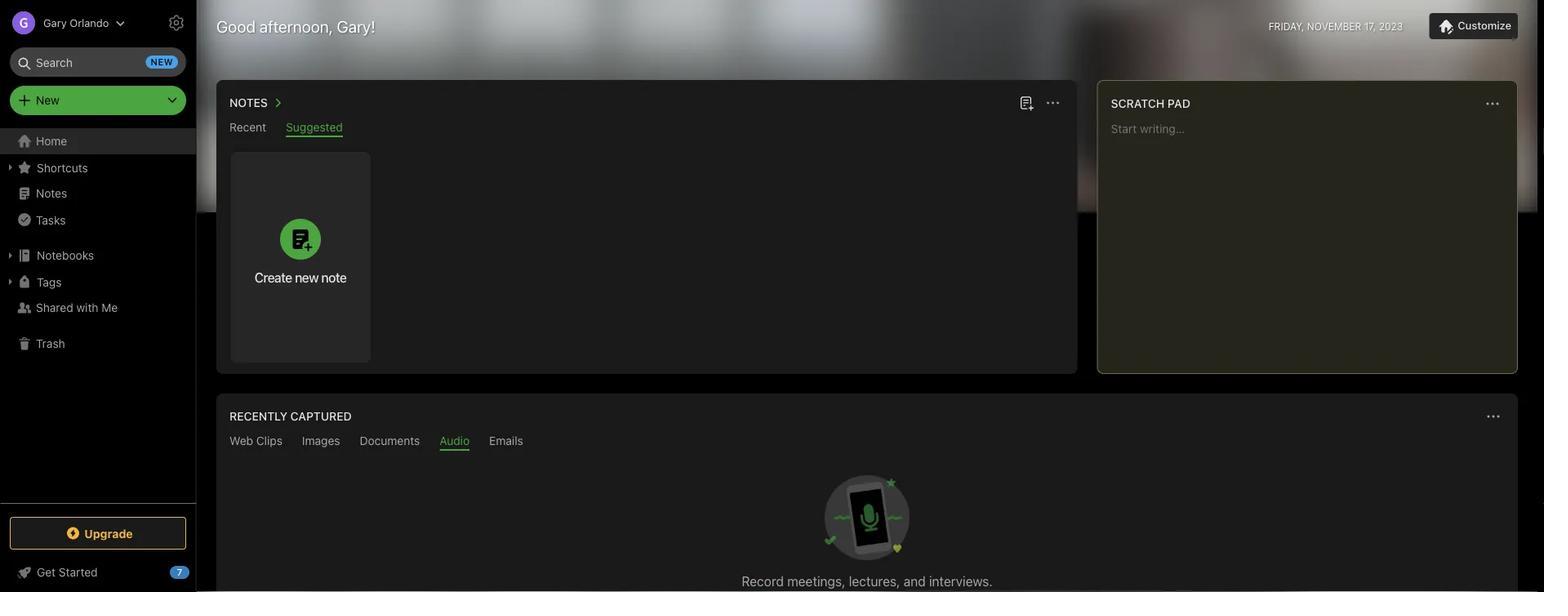 Task type: vqa. For each thing, say whether or not it's contained in the screenshot.
meetings,
yes



Task type: locate. For each thing, give the bounding box(es) containing it.
0 vertical spatial more actions image
[[1484, 94, 1503, 114]]

tab list for recently captured
[[220, 434, 1516, 451]]

More actions field
[[1042, 92, 1065, 114], [1482, 92, 1505, 115], [1483, 405, 1506, 428]]

2023
[[1380, 20, 1404, 32]]

customize button
[[1430, 13, 1519, 39]]

trash link
[[0, 331, 195, 357]]

new inside button
[[295, 270, 319, 285]]

1 horizontal spatial notes
[[230, 96, 268, 109]]

with
[[76, 301, 98, 315]]

0 horizontal spatial new
[[151, 57, 173, 67]]

lectures,
[[849, 574, 901, 589]]

create new note
[[255, 270, 347, 285]]

record
[[742, 574, 784, 589]]

more actions image
[[1484, 94, 1503, 114], [1484, 407, 1504, 426]]

scratch pad
[[1112, 97, 1191, 110]]

expand notebooks image
[[4, 249, 17, 262]]

notes inside tree
[[36, 187, 67, 200]]

0 horizontal spatial notes
[[36, 187, 67, 200]]

web clips
[[230, 434, 283, 448]]

click to collapse image
[[190, 562, 202, 582]]

new left note
[[295, 270, 319, 285]]

emails
[[489, 434, 524, 448]]

notebooks link
[[0, 243, 195, 269]]

0 vertical spatial tab list
[[220, 121, 1075, 137]]

shortcuts
[[37, 161, 88, 174]]

customize
[[1459, 19, 1512, 32]]

tab list containing web clips
[[220, 434, 1516, 451]]

notes
[[230, 96, 268, 109], [36, 187, 67, 200]]

shared
[[36, 301, 73, 315]]

shared with me
[[36, 301, 118, 315]]

images tab
[[302, 434, 340, 451]]

1 vertical spatial tab list
[[220, 434, 1516, 451]]

0 vertical spatial new
[[151, 57, 173, 67]]

friday, november 17, 2023
[[1269, 20, 1404, 32]]

audio tab
[[440, 434, 470, 451]]

notebooks
[[37, 249, 94, 262]]

tasks button
[[0, 207, 195, 233]]

recently captured
[[230, 410, 352, 423]]

documents
[[360, 434, 420, 448]]

good
[[217, 16, 256, 36]]

new
[[151, 57, 173, 67], [295, 270, 319, 285]]

create new note button
[[230, 152, 371, 363]]

pad
[[1168, 97, 1191, 110]]

7
[[177, 567, 182, 578]]

suggested tab panel
[[217, 137, 1078, 374]]

tree containing home
[[0, 128, 196, 502]]

tags
[[37, 275, 62, 289]]

1 vertical spatial new
[[295, 270, 319, 285]]

suggested tab
[[286, 121, 343, 137]]

new down settings image
[[151, 57, 173, 67]]

1 vertical spatial more actions image
[[1484, 407, 1504, 426]]

me
[[102, 301, 118, 315]]

notes up recent
[[230, 96, 268, 109]]

Start writing… text field
[[1112, 122, 1517, 360]]

2 tab list from the top
[[220, 434, 1516, 451]]

good afternoon, gary!
[[217, 16, 376, 36]]

meetings,
[[788, 574, 846, 589]]

interviews.
[[930, 574, 993, 589]]

recent
[[230, 121, 266, 134]]

1 horizontal spatial new
[[295, 270, 319, 285]]

recently captured button
[[226, 407, 352, 426]]

new
[[36, 94, 59, 107]]

home
[[36, 134, 67, 148]]

1 vertical spatial notes
[[36, 187, 67, 200]]

home link
[[0, 128, 196, 154]]

november
[[1308, 20, 1362, 32]]

more actions field for scratch pad
[[1482, 92, 1505, 115]]

shared with me link
[[0, 295, 195, 321]]

Search text field
[[21, 47, 175, 77]]

tab list
[[220, 121, 1075, 137], [220, 434, 1516, 451]]

friday,
[[1269, 20, 1305, 32]]

scratch pad button
[[1108, 94, 1191, 114]]

upgrade button
[[10, 517, 186, 550]]

settings image
[[167, 13, 186, 33]]

0 vertical spatial notes
[[230, 96, 268, 109]]

tab list containing recent
[[220, 121, 1075, 137]]

notes up tasks
[[36, 187, 67, 200]]

Account field
[[0, 7, 125, 39]]

recent tab
[[230, 121, 266, 137]]

started
[[59, 566, 98, 579]]

web
[[230, 434, 253, 448]]

1 tab list from the top
[[220, 121, 1075, 137]]

tree
[[0, 128, 196, 502]]



Task type: describe. For each thing, give the bounding box(es) containing it.
tasks
[[36, 213, 66, 227]]

get
[[37, 566, 56, 579]]

notes button
[[226, 93, 287, 113]]

note
[[321, 270, 347, 285]]

and
[[904, 574, 926, 589]]

upgrade
[[84, 527, 133, 540]]

clips
[[256, 434, 283, 448]]

scratch
[[1112, 97, 1165, 110]]

audio
[[440, 434, 470, 448]]

more actions field for recently captured
[[1483, 405, 1506, 428]]

Help and Learning task checklist field
[[0, 560, 196, 586]]

tags button
[[0, 269, 195, 295]]

recently
[[230, 410, 288, 423]]

expand tags image
[[4, 275, 17, 288]]

emails tab
[[489, 434, 524, 451]]

gary!
[[337, 16, 376, 36]]

suggested
[[286, 121, 343, 134]]

new inside search box
[[151, 57, 173, 67]]

captured
[[291, 410, 352, 423]]

gary orlando
[[43, 17, 109, 29]]

new button
[[10, 86, 186, 115]]

gary
[[43, 17, 67, 29]]

audio tab panel
[[217, 451, 1519, 592]]

afternoon,
[[260, 16, 333, 36]]

new search field
[[21, 47, 178, 77]]

more actions image
[[1044, 93, 1063, 113]]

more actions image for recently captured
[[1484, 407, 1504, 426]]

documents tab
[[360, 434, 420, 451]]

images
[[302, 434, 340, 448]]

notes link
[[0, 181, 195, 207]]

shortcuts button
[[0, 154, 195, 181]]

web clips tab
[[230, 434, 283, 451]]

trash
[[36, 337, 65, 350]]

create
[[255, 270, 292, 285]]

more actions image for scratch pad
[[1484, 94, 1503, 114]]

notes inside "button"
[[230, 96, 268, 109]]

17,
[[1365, 20, 1377, 32]]

orlando
[[70, 17, 109, 29]]

tab list for notes
[[220, 121, 1075, 137]]

record meetings, lectures, and interviews.
[[742, 574, 993, 589]]

get started
[[37, 566, 98, 579]]



